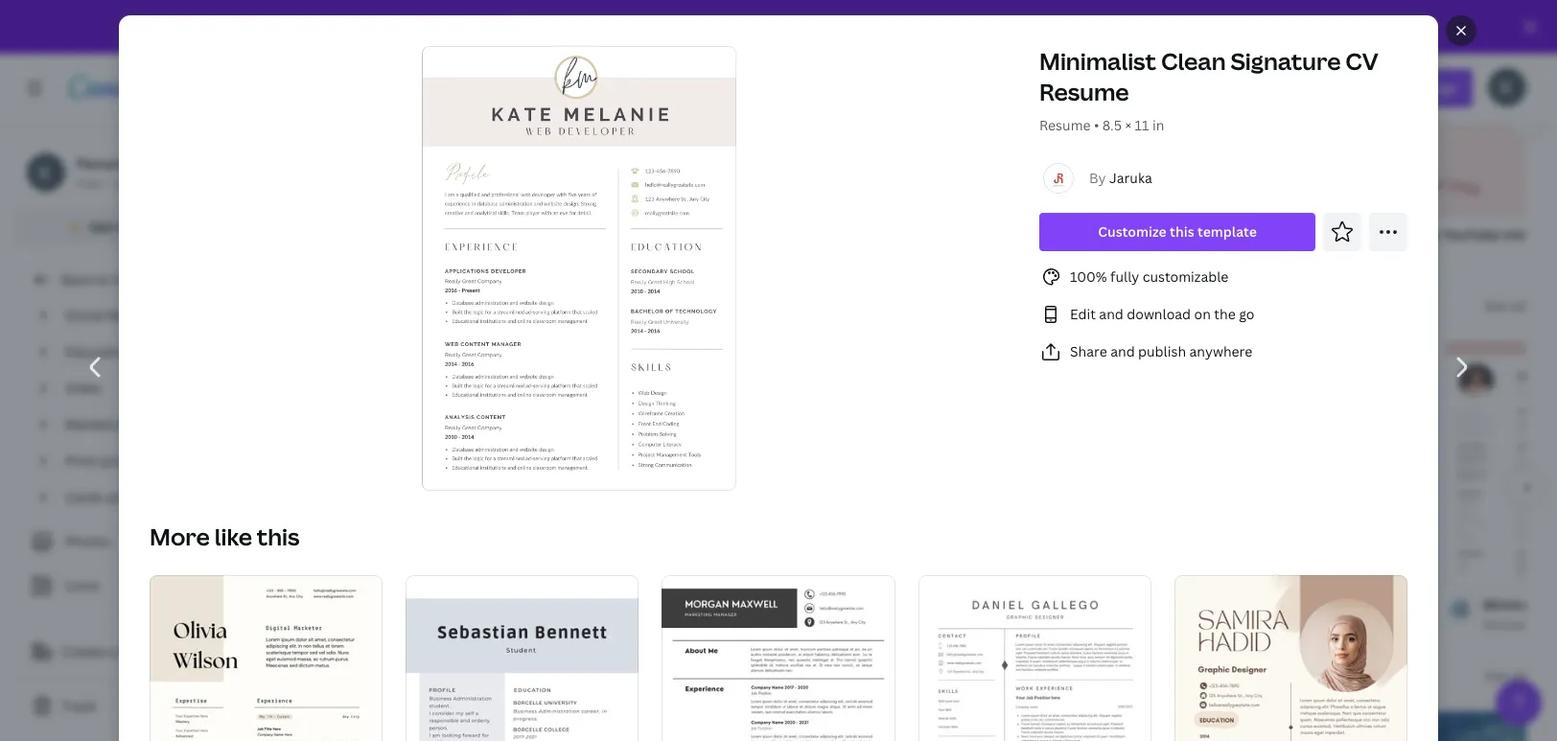 Task type: vqa. For each thing, say whether or not it's contained in the screenshot.
Minimalist White and Grey Professional Resume image to the middle
yes



Task type: locate. For each thing, give the bounding box(es) containing it.
signature
[[1231, 45, 1341, 77], [1005, 595, 1068, 614]]

free •
[[77, 175, 109, 192]]

minimalist clean signature cv resume image
[[422, 45, 738, 492], [855, 341, 1028, 587]]

all for 2nd see all link from the top
[[1511, 666, 1527, 685]]

1 horizontal spatial design
[[725, 617, 763, 633]]

1 design from the left
[[332, 617, 370, 633]]

white inside red and white animated breaking news youtube intro link
[[359, 225, 397, 244]]

0 vertical spatial see all
[[1484, 296, 1527, 315]]

red and white animated breaking news youtube intro link
[[303, 224, 701, 245]]

pro up back to home link
[[160, 218, 183, 236]]

clean for minimalist clean signature cv resume jaruka
[[965, 595, 1002, 614]]

thanks
[[969, 225, 1015, 244]]

and right edit on the right of the page
[[1099, 305, 1124, 323]]

canva right the off
[[584, 17, 626, 35]]

0 horizontal spatial signature
[[1005, 595, 1068, 614]]

0 horizontal spatial saga
[[303, 617, 329, 633]]

intro right style
[[1503, 225, 1535, 244]]

brown cream aesthetic minimalist graphic designer resume image
[[1174, 575, 1408, 741]]

1 all from the top
[[1511, 296, 1527, 315]]

for
[[1018, 225, 1039, 244]]

1 horizontal spatial studio
[[766, 617, 802, 633]]

2 intro from the left
[[1503, 225, 1535, 244]]

see all
[[1484, 296, 1527, 315], [1484, 666, 1527, 685]]

0 vertical spatial this
[[1170, 222, 1194, 241]]

cv
[[1346, 45, 1379, 77], [651, 595, 670, 614], [1071, 595, 1090, 614], [1164, 595, 1183, 614], [1410, 595, 1429, 614]]

1 horizontal spatial youtube
[[1107, 225, 1163, 244]]

1 vertical spatial black
[[500, 595, 535, 614]]

the
[[679, 17, 702, 35], [1214, 305, 1236, 323]]

1 vertical spatial video
[[65, 379, 102, 397]]

video up crystalline on the right top
[[1208, 225, 1245, 244]]

0 horizontal spatial studio
[[372, 617, 409, 633]]

1 saga from the left
[[303, 617, 329, 633]]

cv inside black white minimalist cv resume mosalama
[[651, 595, 670, 614]]

clean inside minimalist clean signature cv resume resume • 8.5 × 11 in
[[1161, 45, 1226, 77]]

intro right "youtube"
[[624, 225, 656, 244]]

mosalama link
[[500, 616, 635, 635], [1483, 616, 1557, 635]]

cv for minimalist clean signature cv resume jaruka
[[1071, 595, 1090, 614]]

black inside black white minimalist cv resume mosalama
[[500, 595, 535, 614]]

saga
[[303, 617, 329, 633], [696, 617, 723, 633]]

2 saga design studio link from the left
[[696, 616, 832, 635]]

0 horizontal spatial video
[[65, 379, 102, 397]]

black white minimalist cv resume link
[[500, 595, 725, 616]]

crystalline link
[[1222, 245, 1557, 265]]

media
[[107, 306, 147, 324]]

white for black
[[873, 225, 911, 244]]

and right red
[[331, 225, 356, 244]]

1 vertical spatial all
[[1511, 666, 1527, 685]]

1 mosalama from the left
[[500, 617, 556, 633]]

cv inside elegant minimalist cv resume jaruka
[[1410, 595, 1429, 614]]

0 horizontal spatial mosalama link
[[500, 616, 635, 635]]

minimalist
[[1039, 45, 1156, 77], [762, 225, 831, 244], [1281, 225, 1350, 244], [580, 595, 648, 614], [893, 595, 962, 614], [1339, 595, 1407, 614]]

1 vertical spatial canva
[[116, 218, 157, 236]]

youtube inside 'abstract minimalist fashion style youtube intro crystalline'
[[1443, 225, 1500, 244]]

photos link
[[27, 524, 238, 560]]

grey clean cv resume photo jaruka
[[1090, 595, 1281, 633]]

1 horizontal spatial mosalama
[[1483, 617, 1540, 633]]

and for share
[[1111, 342, 1135, 361]]

2 see all link from the top
[[1484, 666, 1527, 685]]

fully
[[1110, 268, 1139, 286]]

2 see from the top
[[1484, 666, 1508, 685]]

1 intro from the left
[[624, 225, 656, 244]]

None search field
[[816, 69, 1211, 107]]

social
[[65, 306, 104, 324]]

jaruka link for minimalist
[[893, 616, 1028, 635]]

2 see all from the top
[[1484, 666, 1527, 685]]

breaking
[[467, 225, 524, 244]]

2 design from the left
[[725, 617, 763, 633]]

create a team button
[[15, 633, 249, 671]]

1 saga design studio link from the left
[[303, 616, 438, 635]]

publish
[[1138, 342, 1186, 361]]

intro inside 'abstract minimalist fashion style youtube intro crystalline'
[[1503, 225, 1535, 244]]

print products
[[65, 452, 159, 470]]

1 vertical spatial the
[[1214, 305, 1236, 323]]

cards and invitations
[[65, 488, 202, 506]]

0 vertical spatial see
[[1484, 296, 1508, 315]]

1 saga design studio from the left
[[303, 617, 409, 633]]

0 vertical spatial the
[[679, 17, 702, 35]]

0 horizontal spatial design
[[332, 617, 370, 633]]

mosalama link for the minimalist modern professional cv resume image
[[1483, 616, 1557, 635]]

1 see all from the top
[[1484, 296, 1527, 315]]

customize
[[1098, 222, 1167, 241]]

this
[[1170, 222, 1194, 241], [257, 520, 300, 552]]

youtube
[[1107, 225, 1163, 244], [1443, 225, 1500, 244], [265, 665, 362, 696]]

2 horizontal spatial white
[[873, 225, 911, 244]]

• left 8.5
[[1094, 116, 1099, 134]]

1 horizontal spatial saga
[[696, 617, 723, 633]]

1 vertical spatial see
[[1484, 666, 1508, 685]]

grey
[[1090, 595, 1121, 614]]

youtube
[[566, 225, 621, 244]]

this right like
[[257, 520, 300, 552]]

0 horizontal spatial minimalist clean signature cv resume image
[[422, 45, 738, 492]]

cv inside minimalist clean signature cv resume jaruka
[[1071, 595, 1090, 614]]

×
[[1125, 116, 1132, 134]]

canva
[[584, 17, 626, 35], [116, 218, 157, 236]]

•
[[1094, 116, 1099, 134], [105, 175, 109, 192]]

the right for
[[679, 17, 702, 35]]

minimalist modern professional cv resume image
[[1445, 341, 1557, 587]]

0 horizontal spatial canva
[[116, 218, 157, 236]]

0 horizontal spatial white
[[359, 225, 397, 244]]

saga design studio link
[[303, 616, 438, 635], [696, 616, 832, 635]]

0 horizontal spatial this
[[257, 520, 300, 552]]

edit and download on the go
[[1070, 305, 1255, 323]]

0 horizontal spatial youtube
[[265, 665, 362, 696]]

0 vertical spatial canva
[[584, 17, 626, 35]]

team
[[118, 642, 151, 661]]

0 vertical spatial all
[[1511, 296, 1527, 315]]

list
[[1039, 266, 1408, 363]]

clean
[[1161, 45, 1226, 77], [965, 595, 1002, 614], [1124, 595, 1161, 614]]

1 horizontal spatial saga design studio
[[696, 617, 802, 633]]

0 horizontal spatial saga design studio link
[[303, 616, 438, 635]]

by jaruka
[[1089, 169, 1152, 187]]

1 vertical spatial see all link
[[1484, 666, 1527, 685]]

saga design studio
[[303, 617, 409, 633], [696, 617, 802, 633]]

2 mosalama link from the left
[[1483, 616, 1557, 635]]

0 horizontal spatial black
[[500, 595, 535, 614]]

a
[[108, 642, 115, 661]]

video link
[[58, 370, 238, 407]]

resume inside elegant minimalist cv resume jaruka
[[1432, 595, 1484, 614]]

white for and
[[359, 225, 397, 244]]

abstract
[[1222, 225, 1278, 244]]

cv inside minimalist clean signature cv resume resume • 8.5 × 11 in
[[1346, 45, 1379, 77]]

1 studio from the left
[[372, 617, 409, 633]]

the left go
[[1214, 305, 1236, 323]]

photo
[[1241, 595, 1281, 614]]

canva right get
[[116, 218, 157, 236]]

white
[[359, 225, 397, 244], [873, 225, 911, 244], [538, 595, 577, 614]]

mosalama link for black white minimalist cv resume image
[[500, 616, 635, 635]]

and for edit
[[1099, 305, 1124, 323]]

see all link
[[1484, 296, 1527, 315], [1484, 666, 1527, 685]]

first
[[704, 17, 733, 35]]

resume inside black white minimalist cv resume mosalama
[[673, 595, 725, 614]]

1 vertical spatial pro
[[160, 218, 183, 236]]

0 vertical spatial see all link
[[1484, 296, 1527, 315]]

clean for grey clean cv resume photo jaruka
[[1124, 595, 1161, 614]]

studio for minimalist white and grey professional resume image to the middle's saga design studio link
[[766, 617, 802, 633]]

trash
[[61, 697, 96, 715]]

1 horizontal spatial mosalama link
[[1483, 616, 1557, 635]]

design
[[332, 617, 370, 633], [725, 617, 763, 633]]

1 horizontal spatial black
[[834, 225, 870, 244]]

canva inside button
[[116, 218, 157, 236]]

minimalist black white modern thanks for watching youtube outro video link
[[762, 224, 1245, 245]]

signature for minimalist clean signature cv resume jaruka
[[1005, 595, 1068, 614]]

elegant minimalist cv resume link
[[1286, 595, 1484, 616]]

this left the template
[[1170, 222, 1194, 241]]

1 horizontal spatial intro
[[1503, 225, 1535, 244]]

1 horizontal spatial signature
[[1231, 45, 1341, 77]]

marketing link
[[58, 407, 238, 443]]

1 vertical spatial this
[[257, 520, 300, 552]]

1 horizontal spatial the
[[1214, 305, 1236, 323]]

2 studio from the left
[[766, 617, 802, 633]]

white simple student cv resume image
[[406, 575, 639, 741]]

clean inside minimalist clean signature cv resume jaruka
[[965, 595, 1002, 614]]

0 vertical spatial video
[[1208, 225, 1245, 244]]

clean for minimalist clean signature cv resume resume • 8.5 × 11 in
[[1161, 45, 1226, 77]]

education
[[65, 342, 131, 361]]

share and publish anywhere
[[1070, 342, 1253, 361]]

clean inside "grey clean cv resume photo jaruka"
[[1124, 595, 1161, 614]]

list containing 100% fully customizable
[[1039, 266, 1408, 363]]

studio
[[372, 617, 409, 633], [766, 617, 802, 633]]

1 vertical spatial •
[[105, 175, 109, 192]]

1 horizontal spatial this
[[1170, 222, 1194, 241]]

1 mosalama link from the left
[[500, 616, 635, 635]]

and right cards
[[106, 488, 131, 506]]

pro
[[629, 17, 653, 35], [160, 218, 183, 236]]

by
[[1089, 169, 1106, 187]]

2 saga from the left
[[696, 617, 723, 633]]

1 horizontal spatial white
[[538, 595, 577, 614]]

and
[[331, 225, 356, 244], [1099, 305, 1124, 323], [1111, 342, 1135, 361], [106, 488, 131, 506]]

jaruka link
[[1109, 169, 1152, 187], [893, 616, 1028, 635], [1090, 616, 1225, 635], [1286, 616, 1422, 635]]

🎁 50% off canva pro for the first 3 months. limited time offer. upgrade now .
[[510, 17, 1017, 35]]

get canva pro button
[[15, 209, 249, 245]]

1 horizontal spatial saga design studio link
[[696, 616, 832, 635]]

1 vertical spatial signature
[[1005, 595, 1068, 614]]

grey clean cv resume photo link
[[1090, 595, 1281, 616]]

white inside minimalist black white modern thanks for watching youtube outro video link
[[873, 225, 911, 244]]

0 horizontal spatial intro
[[624, 225, 656, 244]]

• right free
[[105, 175, 109, 192]]

and right share
[[1111, 342, 1135, 361]]

0 horizontal spatial the
[[679, 17, 702, 35]]

0 vertical spatial signature
[[1231, 45, 1341, 77]]

and for cards
[[106, 488, 131, 506]]

video up marketing
[[65, 379, 102, 397]]

1 vertical spatial see all
[[1484, 666, 1527, 685]]

2 mosalama from the left
[[1483, 617, 1540, 633]]

signature inside minimalist clean signature cv resume resume • 8.5 × 11 in
[[1231, 45, 1341, 77]]

mosalama
[[500, 617, 556, 633], [1483, 617, 1540, 633]]

1 horizontal spatial •
[[1094, 116, 1099, 134]]

2 horizontal spatial youtube
[[1443, 225, 1500, 244]]

download
[[1127, 305, 1191, 323]]

0 vertical spatial •
[[1094, 116, 1099, 134]]

2 horizontal spatial minimalist white and grey professional resume image
[[918, 575, 1151, 741]]

0 horizontal spatial pro
[[160, 218, 183, 236]]

intro
[[624, 225, 656, 244], [1503, 225, 1535, 244]]

0 horizontal spatial saga design studio
[[303, 617, 409, 633]]

pro left for
[[629, 17, 653, 35]]

2 all from the top
[[1511, 666, 1527, 685]]

abu-abu minimalist resume image
[[662, 575, 895, 741]]

minimalist white and grey professional resume image
[[265, 341, 438, 587], [658, 341, 832, 587], [918, 575, 1151, 741]]

signature inside minimalist clean signature cv resume jaruka
[[1005, 595, 1068, 614]]

0 horizontal spatial mosalama
[[500, 617, 556, 633]]

youtube thumbnails
[[265, 665, 498, 696]]

1 horizontal spatial pro
[[629, 17, 653, 35]]



Task type: describe. For each thing, give the bounding box(es) containing it.
abstract minimalist fashion style youtube intro crystalline
[[1222, 225, 1535, 263]]

now
[[986, 17, 1014, 35]]

home
[[113, 270, 151, 289]]

the inside list
[[1214, 305, 1236, 323]]

more
[[150, 520, 210, 552]]

customize this template link
[[1039, 213, 1316, 251]]

minimalist clean signature cv resume link
[[893, 595, 1145, 616]]

🎁
[[510, 17, 527, 35]]

print products link
[[58, 443, 238, 479]]

elegant minimalist cv resume image
[[1248, 341, 1422, 587]]

black white minimalist cv resume mosalama
[[500, 595, 725, 633]]

elegant minimalist cv resume jaruka
[[1286, 595, 1484, 633]]

social media link
[[58, 297, 238, 334]]

minimalist clean signature cv resume resume • 8.5 × 11 in
[[1039, 45, 1379, 134]]

create a team
[[61, 642, 151, 661]]

marketing
[[65, 415, 130, 433]]

all for 2nd see all link from the bottom
[[1511, 296, 1527, 315]]

for
[[655, 17, 676, 35]]

top level navigation element
[[169, 69, 770, 107]]

news
[[527, 225, 563, 244]]

create
[[61, 642, 104, 661]]

0 vertical spatial black
[[834, 225, 870, 244]]

resume inside minimalist clean signature cv resume jaruka
[[1093, 595, 1145, 614]]

1 see from the top
[[1484, 296, 1508, 315]]

back
[[61, 270, 92, 289]]

time
[[855, 17, 886, 35]]

studio for saga design studio link for the leftmost minimalist white and grey professional resume image
[[372, 617, 409, 633]]

minimalist black white modern thanks for watching youtube outro video
[[762, 225, 1245, 244]]

.
[[1014, 17, 1017, 35]]

photos
[[65, 532, 111, 550]]

100% fully customizable
[[1070, 268, 1229, 286]]

icons
[[65, 576, 100, 595]]

upgrade now button
[[926, 17, 1014, 35]]

off
[[562, 17, 582, 35]]

anywhere
[[1190, 342, 1253, 361]]

on
[[1194, 305, 1211, 323]]

edit
[[1070, 305, 1096, 323]]

minimalist inside black white minimalist cv resume mosalama
[[580, 595, 648, 614]]

personal
[[77, 154, 134, 173]]

100%
[[1070, 268, 1107, 286]]

3
[[735, 17, 743, 35]]

blue green bold playful gamer youtube thumbnail image
[[265, 712, 701, 741]]

style
[[1407, 225, 1440, 244]]

red
[[303, 225, 328, 244]]

1 see all link from the top
[[1484, 296, 1527, 315]]

cards and invitations link
[[58, 479, 238, 516]]

template
[[1198, 222, 1257, 241]]

fashion
[[1353, 225, 1404, 244]]

minimalist inside 'abstract minimalist fashion style youtube intro crystalline'
[[1281, 225, 1350, 244]]

customizable
[[1143, 268, 1229, 286]]

offer.
[[888, 17, 924, 35]]

jaruka link for grey
[[1090, 616, 1225, 635]]

free
[[77, 175, 101, 192]]

white inside black white minimalist cv resume mosalama
[[538, 595, 577, 614]]

1 horizontal spatial minimalist white and grey professional resume image
[[658, 341, 832, 587]]

elegant
[[1286, 595, 1335, 614]]

saga design studio link for minimalist white and grey professional resume image to the middle
[[696, 616, 832, 635]]

saga design studio link for the leftmost minimalist white and grey professional resume image
[[303, 616, 438, 635]]

months.
[[746, 17, 800, 35]]

abstract minimalist fashion style youtube intro link
[[1222, 224, 1557, 245]]

jaruka link for elegant
[[1286, 616, 1422, 635]]

signature for minimalist clean signature cv resume resume • 8.5 × 11 in
[[1231, 45, 1341, 77]]

black and yellow grunge gaming youtube thumbnail image
[[724, 712, 1160, 741]]

2 saga design studio from the left
[[696, 617, 802, 633]]

go
[[1239, 305, 1255, 323]]

0 vertical spatial pro
[[629, 17, 653, 35]]

like
[[215, 520, 252, 552]]

design for minimalist white and grey professional resume image to the middle's saga design studio link
[[725, 617, 763, 633]]

mosalama inside black white minimalist cv resume mosalama
[[500, 617, 556, 633]]

more like this
[[150, 520, 300, 552]]

customize this template
[[1098, 222, 1257, 241]]

1 horizontal spatial canva
[[584, 17, 626, 35]]

jaruka inside minimalist clean signature cv resume jaruka
[[893, 617, 930, 633]]

products
[[100, 452, 159, 470]]

grey clean cv resume photo image
[[1051, 341, 1225, 587]]

crystalline
[[1222, 246, 1282, 263]]

minimalist inside minimalist clean signature cv resume resume • 8.5 × 11 in
[[1039, 45, 1156, 77]]

in
[[1152, 116, 1164, 134]]

black white minimalist cv resume image
[[461, 341, 635, 587]]

• inside minimalist clean signature cv resume resume • 8.5 × 11 in
[[1094, 116, 1099, 134]]

minimalist inside elegant minimalist cv resume jaruka
[[1339, 595, 1407, 614]]

social media
[[65, 306, 147, 324]]

share
[[1070, 342, 1107, 361]]

saga for the leftmost minimalist white and grey professional resume image
[[303, 617, 329, 633]]

jaruka inside "grey clean cv resume photo jaruka"
[[1090, 617, 1127, 633]]

education link
[[58, 334, 238, 370]]

jaruka inside elegant minimalist cv resume jaruka
[[1286, 617, 1323, 633]]

cv for black white minimalist cv resume mosalama
[[651, 595, 670, 614]]

back to home
[[61, 270, 151, 289]]

thumbnails
[[367, 665, 498, 696]]

cv inside "grey clean cv resume photo jaruka"
[[1164, 595, 1183, 614]]

icons link
[[27, 568, 238, 604]]

blue & white futuristic gaming youtube thumbnail image
[[1183, 712, 1557, 741]]

outro
[[1166, 225, 1204, 244]]

cards
[[65, 488, 103, 506]]

this inside 'link'
[[1170, 222, 1194, 241]]

upgrade
[[926, 17, 984, 35]]

to
[[96, 270, 109, 289]]

1 horizontal spatial minimalist clean signature cv resume image
[[855, 341, 1028, 587]]

print
[[65, 452, 97, 470]]

cv for minimalist clean signature cv resume resume • 8.5 × 11 in
[[1346, 45, 1379, 77]]

get canva pro
[[90, 218, 183, 236]]

jaruka link for by
[[1109, 169, 1152, 187]]

8.5
[[1103, 116, 1122, 134]]

red and white animated breaking news youtube intro
[[303, 225, 656, 244]]

get
[[90, 218, 113, 236]]

limited
[[803, 17, 853, 35]]

saga for minimalist white and grey professional resume image to the middle
[[696, 617, 723, 633]]

minimalist inside minimalist clean signature cv resume jaruka
[[893, 595, 962, 614]]

light brown modern clean digital marketer resume cv a4 printable image
[[150, 575, 383, 741]]

11
[[1135, 116, 1149, 134]]

resume inside "grey clean cv resume photo jaruka"
[[1186, 595, 1238, 614]]

pro inside get canva pro button
[[160, 218, 183, 236]]

1 horizontal spatial video
[[1208, 225, 1245, 244]]

and for red
[[331, 225, 356, 244]]

0 horizontal spatial minimalist white and grey professional resume image
[[265, 341, 438, 587]]

50%
[[530, 17, 559, 35]]

0 horizontal spatial •
[[105, 175, 109, 192]]

back to home link
[[15, 261, 249, 299]]

watching
[[1043, 225, 1103, 244]]

animated
[[401, 225, 464, 244]]

design for saga design studio link for the leftmost minimalist white and grey professional resume image
[[332, 617, 370, 633]]

minimalist clean signature cv resume jaruka
[[893, 595, 1145, 633]]

modern
[[914, 225, 965, 244]]



